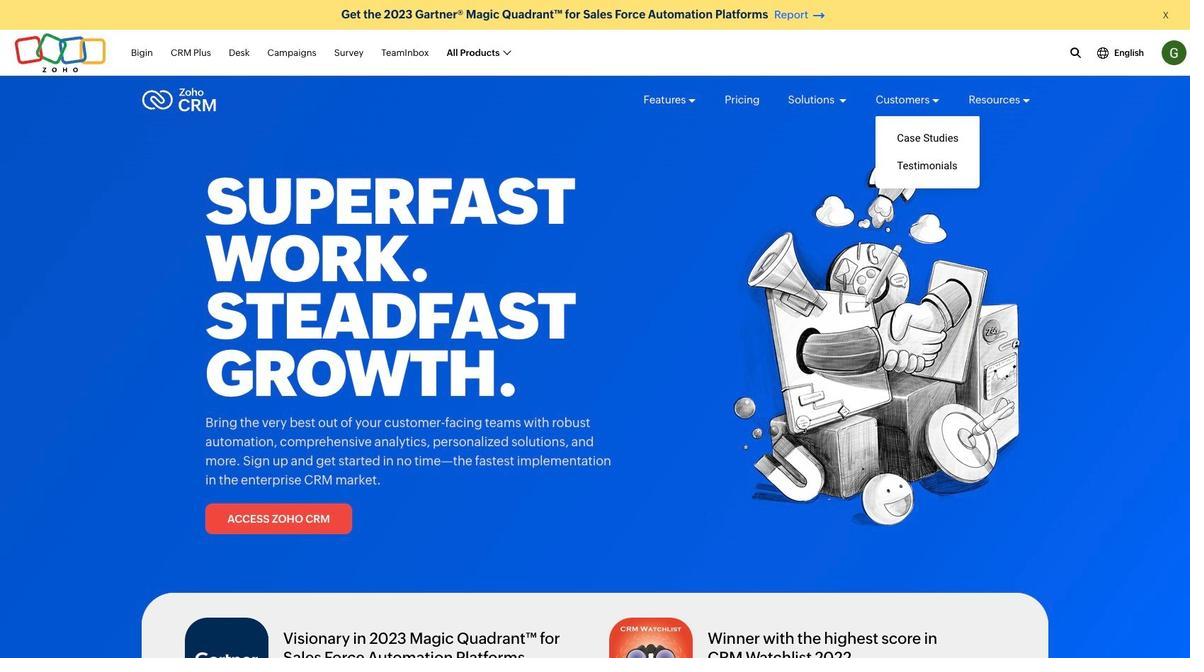 Task type: vqa. For each thing, say whether or not it's contained in the screenshot.
Real-
no



Task type: locate. For each thing, give the bounding box(es) containing it.
zoho crm logo image
[[142, 84, 217, 116]]

gary orlando image
[[1162, 40, 1187, 65]]

crm home banner image
[[702, 139, 1024, 545]]



